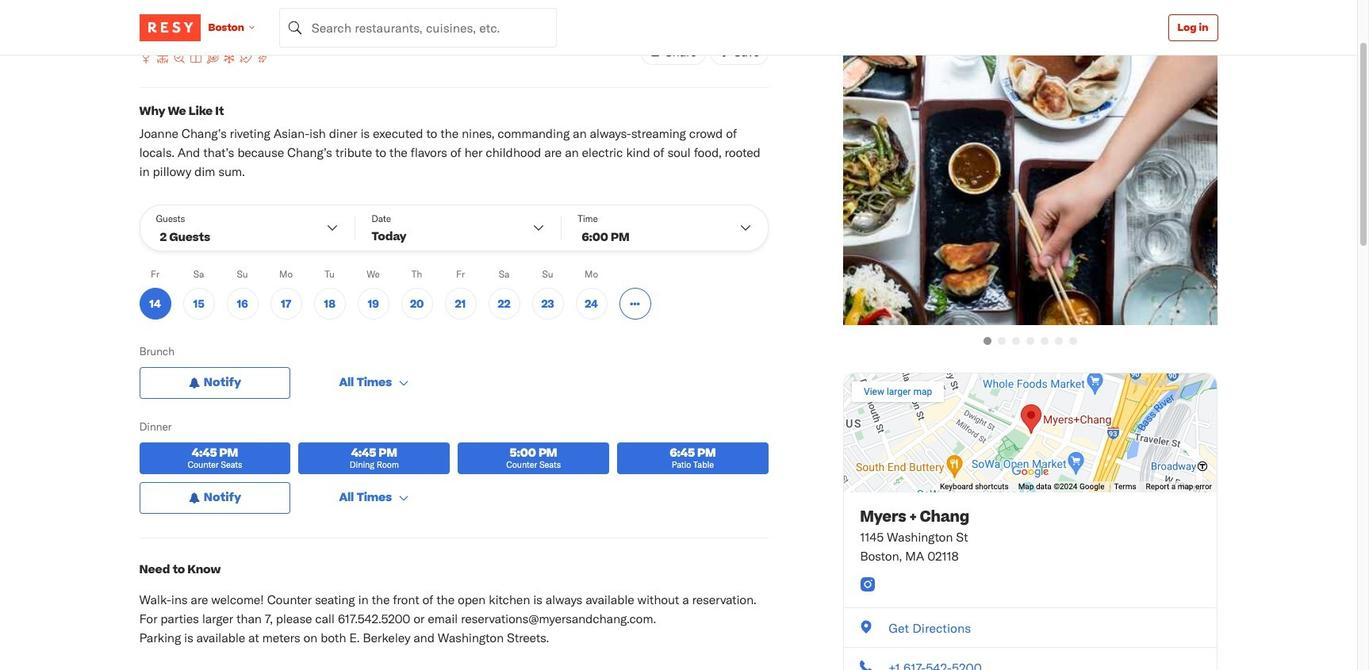 Task type: vqa. For each thing, say whether or not it's contained in the screenshot.
4.7 OUT OF 5 STARS ICON
yes



Task type: locate. For each thing, give the bounding box(es) containing it.
4.7 out of 5 stars image
[[139, 11, 164, 27]]

Search restaurants, cuisines, etc. text field
[[279, 8, 557, 47]]

None field
[[279, 8, 557, 47]]



